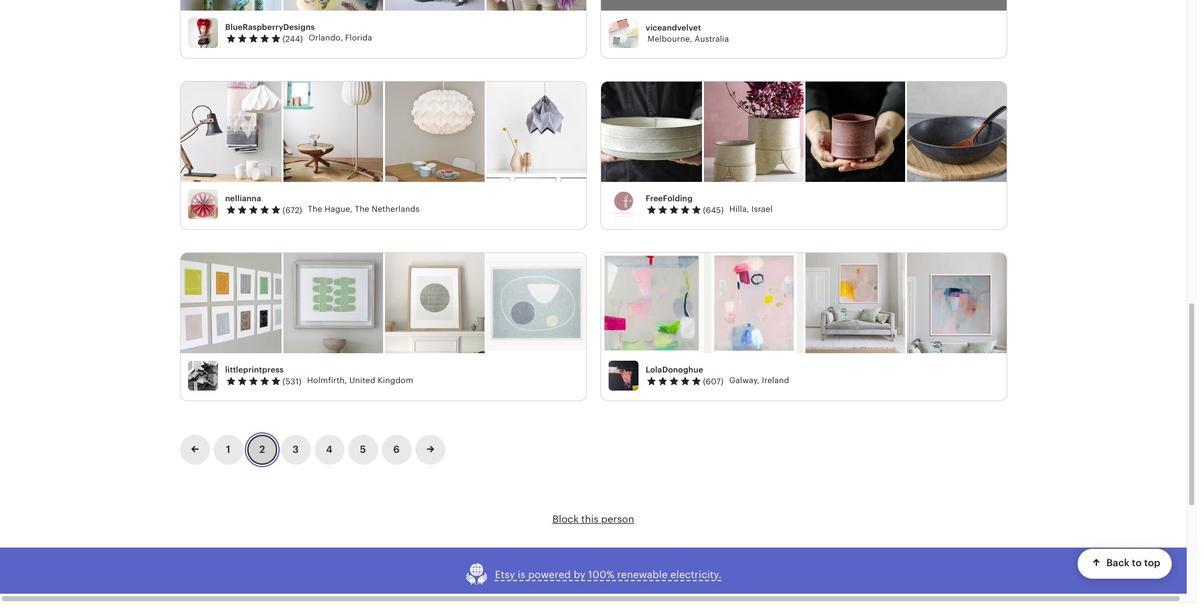 Task type: locate. For each thing, give the bounding box(es) containing it.
(531)
[[283, 377, 302, 386]]

6 button
[[382, 435, 412, 465]]

2
[[259, 444, 265, 456]]

(607)
[[704, 377, 724, 386]]

2 the from the left
[[355, 205, 370, 214]]

by
[[574, 569, 586, 581]]

item from this shop image
[[180, 0, 282, 11], [284, 0, 383, 11], [385, 0, 485, 11], [487, 0, 586, 11], [180, 82, 282, 182], [284, 82, 383, 182], [385, 82, 485, 182], [487, 82, 586, 182], [601, 82, 703, 182], [705, 82, 804, 182], [806, 82, 906, 182], [908, 82, 1007, 182], [180, 253, 282, 354], [284, 253, 383, 354], [385, 253, 485, 354], [487, 253, 586, 354], [601, 253, 703, 354], [705, 253, 804, 354], [806, 253, 906, 354], [908, 253, 1007, 354]]

avatar belonging to viceandvelvet image
[[609, 18, 639, 48]]

block this person
[[553, 514, 635, 526]]

etsy
[[495, 569, 515, 581]]

avatar belonging to littleprintpress image
[[188, 361, 218, 391]]

powered
[[529, 569, 571, 581]]

avatar belonging to nellianna image
[[188, 190, 218, 220]]

5 button
[[348, 435, 378, 465]]

hilla,
[[730, 205, 750, 214]]

6
[[394, 444, 400, 456]]

hague,
[[325, 205, 353, 214]]

avatar belonging to loladonoghue image
[[609, 361, 639, 391]]

the right (672)
[[308, 205, 323, 214]]

5
[[360, 444, 366, 456]]

1 horizontal spatial the
[[355, 205, 370, 214]]

the right hague,
[[355, 205, 370, 214]]

viceandvelvet melbourne, australia
[[646, 23, 730, 43]]

the
[[308, 205, 323, 214], [355, 205, 370, 214]]

avatar belonging to blueraspberrydesigns image
[[188, 18, 218, 48]]

4
[[326, 444, 333, 456]]

kingdom
[[378, 376, 414, 386]]

(645)
[[704, 205, 724, 215]]

3
[[293, 444, 299, 456]]

united
[[350, 376, 376, 386]]

person
[[602, 514, 635, 526]]

nellianna
[[225, 194, 261, 203]]

top
[[1145, 557, 1161, 569]]

holmfirth,
[[307, 376, 347, 386]]

melbourne,
[[648, 34, 693, 43]]

2 button
[[247, 435, 277, 465]]

hilla, israel
[[730, 205, 773, 214]]

1
[[226, 444, 231, 456]]

block this person button
[[553, 514, 635, 526]]

netherlands
[[372, 205, 420, 214]]

back to top
[[1107, 557, 1161, 569]]

0 horizontal spatial the
[[308, 205, 323, 214]]

1 the from the left
[[308, 205, 323, 214]]



Task type: describe. For each thing, give the bounding box(es) containing it.
is
[[518, 569, 526, 581]]

(244)
[[283, 34, 303, 43]]

back to top button
[[1079, 549, 1173, 579]]

etsy is powered by 100% renewable electricity.
[[495, 569, 722, 581]]

renewable
[[618, 569, 668, 581]]

100%
[[589, 569, 615, 581]]

loladonoghue
[[646, 365, 704, 375]]

this
[[582, 514, 599, 526]]

holmfirth, united kingdom
[[307, 376, 414, 386]]

israel
[[752, 205, 773, 214]]

block
[[553, 514, 579, 526]]

(672)
[[283, 205, 302, 215]]

blueraspberrydesigns
[[225, 23, 315, 32]]

australia
[[695, 34, 730, 43]]

florida
[[345, 33, 373, 43]]

galway, ireland
[[730, 376, 790, 386]]

4 button
[[315, 435, 344, 465]]

1 button
[[214, 435, 243, 465]]

orlando,
[[309, 33, 343, 43]]

back
[[1107, 557, 1131, 569]]

to
[[1133, 557, 1143, 569]]

orlando, florida
[[309, 33, 373, 43]]

freefolding
[[646, 194, 693, 203]]

avatar belonging to freefolding image
[[609, 190, 639, 220]]

the hague, the netherlands
[[308, 205, 420, 214]]

etsy is powered by 100% renewable electricity. button
[[465, 563, 722, 587]]

littleprintpress
[[225, 365, 284, 375]]

electricity.
[[671, 569, 722, 581]]

3 button
[[281, 435, 311, 465]]

viceandvelvet
[[646, 23, 702, 33]]

ireland
[[762, 376, 790, 386]]

galway,
[[730, 376, 760, 386]]



Task type: vqa. For each thing, say whether or not it's contained in the screenshot.
Hilla, Israel
yes



